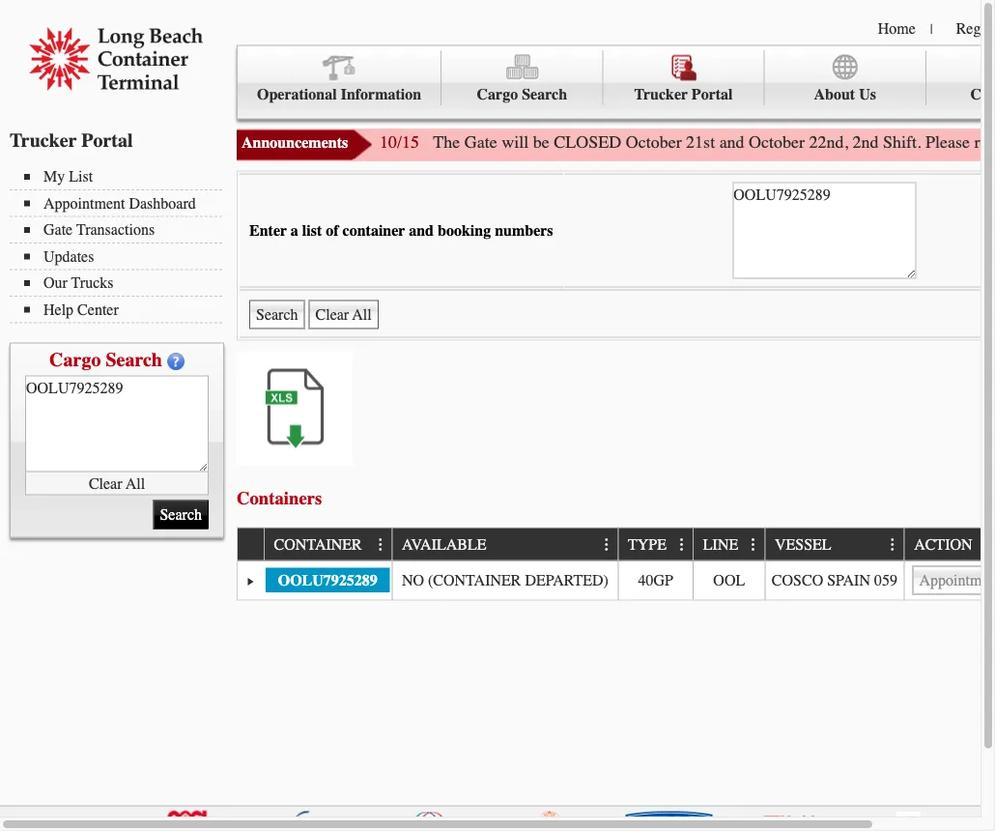 Task type: locate. For each thing, give the bounding box(es) containing it.
regist
[[957, 19, 996, 37]]

edit column settings image inside the container column header
[[374, 538, 389, 553]]

0 vertical spatial search
[[522, 86, 568, 103]]

portal
[[692, 86, 733, 103], [81, 129, 133, 151]]

1 vertical spatial menu bar
[[10, 166, 232, 323]]

0 vertical spatial gate
[[465, 132, 498, 152]]

1 horizontal spatial and
[[720, 132, 745, 152]]

10/15 the gate will be closed october 21st and october 22nd, 2nd shift. please refe
[[380, 132, 996, 152]]

and right 21st on the top of page
[[720, 132, 745, 152]]

clear all
[[89, 475, 145, 492]]

edit column settings image inside line column header
[[747, 538, 762, 553]]

0 horizontal spatial gate
[[44, 221, 73, 239]]

trucker
[[635, 86, 688, 103], [10, 129, 77, 151]]

1 horizontal spatial trucker portal
[[635, 86, 733, 103]]

0 horizontal spatial edit column settings image
[[600, 538, 615, 553]]

operational information link
[[238, 51, 442, 105]]

line
[[704, 536, 739, 554]]

1 vertical spatial portal
[[81, 129, 133, 151]]

1 horizontal spatial portal
[[692, 86, 733, 103]]

1 vertical spatial cargo
[[49, 349, 101, 371]]

row up "40gp"
[[238, 528, 996, 561]]

row group containing oolu7925289
[[238, 561, 996, 600]]

and left booking
[[409, 222, 434, 240]]

container column header
[[264, 528, 392, 561]]

059
[[875, 572, 898, 589]]

search down help center link
[[106, 349, 162, 371]]

edit column settings image right container link
[[374, 538, 389, 553]]

and
[[720, 132, 745, 152], [409, 222, 434, 240]]

portal up 21st on the top of page
[[692, 86, 733, 103]]

0 horizontal spatial menu bar
[[10, 166, 232, 323]]

trucker portal link
[[604, 51, 765, 105]]

1 vertical spatial gate
[[44, 221, 73, 239]]

2 edit column settings image from the left
[[675, 538, 690, 553]]

available link
[[402, 528, 496, 560]]

1 horizontal spatial cargo search
[[477, 86, 568, 103]]

containers
[[237, 489, 322, 509]]

2 edit column settings image from the left
[[747, 538, 762, 553]]

menu bar
[[237, 45, 996, 119], [10, 166, 232, 323]]

1 vertical spatial and
[[409, 222, 434, 240]]

row down the type
[[238, 561, 996, 600]]

edit column settings image for vessel
[[886, 538, 902, 553]]

1 october from the left
[[626, 132, 682, 152]]

trucker up '10/15 the gate will be closed october 21st and october 22nd, 2nd shift. please refe'
[[635, 86, 688, 103]]

edit column settings image inside vessel column header
[[886, 538, 902, 553]]

row
[[238, 528, 996, 561], [238, 561, 996, 600]]

1 horizontal spatial search
[[522, 86, 568, 103]]

our
[[44, 274, 68, 292]]

tree grid
[[238, 528, 996, 600]]

edit column settings image inside "available" column header
[[600, 538, 615, 553]]

1 horizontal spatial edit column settings image
[[747, 538, 762, 553]]

trucker portal inside menu bar
[[635, 86, 733, 103]]

about us link
[[765, 51, 927, 105]]

edit column settings image up 059
[[886, 538, 902, 553]]

0 horizontal spatial search
[[106, 349, 162, 371]]

1 horizontal spatial trucker
[[635, 86, 688, 103]]

type
[[628, 536, 667, 554]]

cargo search link
[[442, 51, 604, 105]]

0 horizontal spatial october
[[626, 132, 682, 152]]

gate up the updates at the left top of page
[[44, 221, 73, 239]]

no (container departed)
[[402, 572, 609, 589]]

row containing oolu7925289
[[238, 561, 996, 600]]

will
[[502, 132, 529, 152]]

2 october from the left
[[750, 132, 806, 152]]

october left 21st on the top of page
[[626, 132, 682, 152]]

october
[[626, 132, 682, 152], [750, 132, 806, 152]]

gate right the
[[465, 132, 498, 152]]

0 vertical spatial cargo
[[477, 86, 518, 103]]

edit column settings image for container
[[374, 538, 389, 553]]

edit column settings image for available
[[600, 538, 615, 553]]

no
[[402, 572, 424, 589]]

row group
[[238, 561, 996, 600]]

edit column settings image
[[600, 538, 615, 553], [747, 538, 762, 553]]

of
[[326, 222, 339, 240]]

0 horizontal spatial edit column settings image
[[374, 538, 389, 553]]

about us
[[815, 86, 877, 103]]

1 horizontal spatial edit column settings image
[[675, 538, 690, 553]]

trucker portal
[[635, 86, 733, 103], [10, 129, 133, 151]]

row containing container
[[238, 528, 996, 561]]

portal up "my list" link
[[81, 129, 133, 151]]

my list link
[[24, 168, 222, 186]]

0 horizontal spatial trucker portal
[[10, 129, 133, 151]]

refe
[[975, 132, 996, 152]]

|
[[931, 21, 934, 37]]

appointment dashboard link
[[24, 194, 222, 212]]

0 vertical spatial trucker portal
[[635, 86, 733, 103]]

help center link
[[24, 301, 222, 319]]

cargo search
[[477, 86, 568, 103], [49, 349, 162, 371]]

trucker up my
[[10, 129, 77, 151]]

0 vertical spatial cargo search
[[477, 86, 568, 103]]

operational information
[[257, 86, 422, 103]]

all
[[126, 475, 145, 492]]

vessel column header
[[765, 528, 905, 561]]

edit column settings image right line
[[747, 538, 762, 553]]

cargo search down center
[[49, 349, 162, 371]]

trucker portal up list
[[10, 129, 133, 151]]

2 horizontal spatial edit column settings image
[[886, 538, 902, 553]]

container
[[343, 222, 405, 240]]

0 vertical spatial trucker
[[635, 86, 688, 103]]

trucks
[[71, 274, 114, 292]]

vessel
[[775, 536, 832, 554]]

available column header
[[392, 528, 618, 561]]

0 horizontal spatial cargo search
[[49, 349, 162, 371]]

edit column settings image left the type
[[600, 538, 615, 553]]

0 horizontal spatial cargo
[[49, 349, 101, 371]]

1 edit column settings image from the left
[[600, 538, 615, 553]]

1 vertical spatial trucker
[[10, 129, 77, 151]]

1 row from the top
[[238, 528, 996, 561]]

clear
[[89, 475, 122, 492]]

1 horizontal spatial october
[[750, 132, 806, 152]]

None submit
[[249, 300, 305, 329], [153, 500, 209, 529], [249, 300, 305, 329], [153, 500, 209, 529]]

None button
[[309, 300, 379, 329], [913, 566, 996, 595], [309, 300, 379, 329], [913, 566, 996, 595]]

gate
[[465, 132, 498, 152], [44, 221, 73, 239]]

edit column settings image right the type
[[675, 538, 690, 553]]

0 horizontal spatial portal
[[81, 129, 133, 151]]

october left 22nd,
[[750, 132, 806, 152]]

closed
[[554, 132, 622, 152]]

0 vertical spatial menu bar
[[237, 45, 996, 119]]

edit column settings image
[[374, 538, 389, 553], [675, 538, 690, 553], [886, 538, 902, 553]]

cargo down "help"
[[49, 349, 101, 371]]

search
[[522, 86, 568, 103], [106, 349, 162, 371]]

edit column settings image inside "type" "column header"
[[675, 538, 690, 553]]

3 edit column settings image from the left
[[886, 538, 902, 553]]

my
[[44, 168, 65, 186]]

appointment
[[44, 194, 125, 212]]

1 horizontal spatial menu bar
[[237, 45, 996, 119]]

22nd,
[[810, 132, 849, 152]]

us
[[860, 86, 877, 103]]

1 edit column settings image from the left
[[374, 538, 389, 553]]

portal inside menu bar
[[692, 86, 733, 103]]

cargo up will
[[477, 86, 518, 103]]

home
[[879, 19, 917, 37]]

trucker portal up '10/15 the gate will be closed october 21st and october 22nd, 2nd shift. please refe'
[[635, 86, 733, 103]]

help
[[44, 301, 74, 319]]

ool
[[714, 572, 746, 589]]

1 horizontal spatial cargo
[[477, 86, 518, 103]]

cargo
[[477, 86, 518, 103], [49, 349, 101, 371]]

cargo search up will
[[477, 86, 568, 103]]

1 vertical spatial cargo search
[[49, 349, 162, 371]]

0 vertical spatial portal
[[692, 86, 733, 103]]

2 row from the top
[[238, 561, 996, 600]]

trucker inside trucker portal link
[[635, 86, 688, 103]]

search up 'be' on the right top of page
[[522, 86, 568, 103]]



Task type: vqa. For each thing, say whether or not it's contained in the screenshot.
second DETAILS tab from the bottom
no



Task type: describe. For each thing, give the bounding box(es) containing it.
menu bar containing my list
[[10, 166, 232, 323]]

home link
[[879, 19, 917, 37]]

Enter container numbers and/ or booking numbers. Press ESC to reset input box text field
[[733, 182, 917, 279]]

action link
[[915, 528, 983, 560]]

edit column settings image for type
[[675, 538, 690, 553]]

1 horizontal spatial gate
[[465, 132, 498, 152]]

a
[[291, 222, 299, 240]]

updates
[[44, 248, 94, 265]]

cosco spain 059 cell
[[765, 561, 905, 600]]

booking
[[438, 222, 491, 240]]

ool cell
[[694, 561, 765, 600]]

dashboard
[[129, 194, 196, 212]]

center
[[77, 301, 119, 319]]

con link
[[927, 51, 996, 105]]

cargo inside menu bar
[[477, 86, 518, 103]]

list
[[302, 222, 322, 240]]

cosco
[[772, 572, 824, 589]]

oolu7925289 cell
[[264, 561, 392, 600]]

gate transactions link
[[24, 221, 222, 239]]

0 horizontal spatial trucker
[[10, 129, 77, 151]]

1 vertical spatial trucker portal
[[10, 129, 133, 151]]

enter a list of container and booking numbers
[[249, 222, 554, 240]]

the
[[434, 132, 460, 152]]

line link
[[704, 528, 748, 560]]

con
[[971, 86, 996, 103]]

operational
[[257, 86, 337, 103]]

our trucks link
[[24, 274, 222, 292]]

menu bar containing operational information
[[237, 45, 996, 119]]

about
[[815, 86, 856, 103]]

container link
[[274, 528, 372, 560]]

cosco spain 059
[[772, 572, 898, 589]]

please
[[926, 132, 971, 152]]

available
[[402, 536, 487, 554]]

tree grid containing container
[[238, 528, 996, 600]]

numbers
[[495, 222, 554, 240]]

vessel link
[[775, 528, 841, 560]]

updates link
[[24, 248, 222, 265]]

list
[[69, 168, 93, 186]]

announcements
[[242, 134, 348, 152]]

departed)
[[526, 572, 609, 589]]

transactions
[[76, 221, 155, 239]]

information
[[341, 86, 422, 103]]

no (container departed) cell
[[392, 561, 618, 600]]

container
[[274, 536, 362, 554]]

10/15
[[380, 132, 420, 152]]

Enter container numbers and/ or booking numbers.  text field
[[25, 376, 209, 472]]

0 horizontal spatial and
[[409, 222, 434, 240]]

oolu7925289
[[278, 572, 378, 589]]

my list appointment dashboard gate transactions updates our trucks help center
[[44, 168, 196, 319]]

0 vertical spatial and
[[720, 132, 745, 152]]

line column header
[[694, 528, 765, 561]]

clear all button
[[25, 472, 209, 496]]

40gp
[[639, 572, 674, 589]]

be
[[533, 132, 550, 152]]

shift.
[[884, 132, 922, 152]]

type column header
[[618, 528, 694, 561]]

40gp cell
[[618, 561, 694, 600]]

regist link
[[957, 19, 996, 37]]

enter
[[249, 222, 287, 240]]

cargo search inside menu bar
[[477, 86, 568, 103]]

action
[[915, 536, 973, 554]]

1 vertical spatial search
[[106, 349, 162, 371]]

2nd
[[853, 132, 880, 152]]

edit column settings image for line
[[747, 538, 762, 553]]

spain
[[828, 572, 871, 589]]

21st
[[687, 132, 716, 152]]

type link
[[628, 528, 676, 560]]

(container
[[428, 572, 522, 589]]

gate inside my list appointment dashboard gate transactions updates our trucks help center
[[44, 221, 73, 239]]



